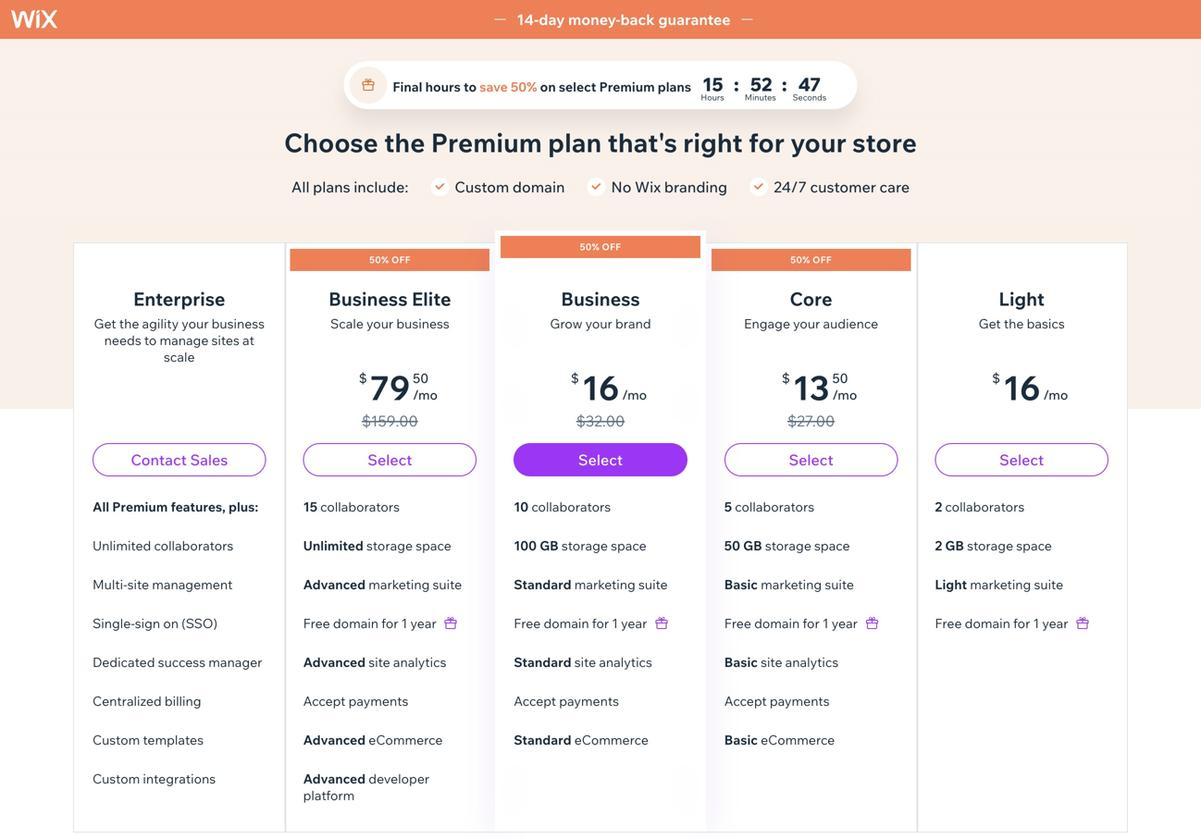 Task type: locate. For each thing, give the bounding box(es) containing it.
2
[[935, 499, 943, 515], [935, 538, 943, 554]]

3 suite from the left
[[825, 577, 854, 593]]

standard down 100
[[514, 577, 572, 593]]

1 horizontal spatial analytics
[[599, 655, 653, 671]]

4 $ from the left
[[993, 370, 1001, 387]]

business inside business elite scale your business
[[329, 287, 408, 311]]

0 vertical spatial 2
[[935, 499, 943, 515]]

4 /mo from the left
[[1044, 387, 1069, 403]]

50 right 79
[[413, 370, 429, 387]]

2 suite from the left
[[639, 577, 668, 593]]

off up business elite scale your business
[[392, 254, 411, 266]]

4 free domain for 1 year from the left
[[935, 616, 1069, 632]]

space up basic marketing suite
[[815, 538, 850, 554]]

storage for 2 gb
[[968, 538, 1014, 554]]

1 vertical spatial 2
[[935, 538, 943, 554]]

advanced ecommerce
[[303, 732, 443, 749]]

payments
[[349, 693, 409, 710], [559, 693, 619, 710], [770, 693, 830, 710]]

suite for advanced marketing suite
[[433, 577, 462, 593]]

custom
[[455, 178, 510, 196], [93, 732, 140, 749], [93, 771, 140, 787]]

engage
[[744, 316, 791, 332]]

2 vertical spatial standard
[[514, 732, 572, 749]]

standard for marketing suite
[[514, 577, 572, 593]]

0 horizontal spatial to
[[144, 332, 157, 349]]

select button down $27.00 at right
[[725, 443, 898, 477]]

collaborators up 100 gb storage space
[[532, 499, 611, 515]]

1 horizontal spatial get
[[979, 316, 1001, 332]]

standard site analytics
[[514, 655, 653, 671]]

1 horizontal spatial business
[[397, 316, 450, 332]]

accept up standard ecommerce
[[514, 693, 556, 710]]

0 vertical spatial light
[[999, 287, 1045, 311]]

2 unlimited from the left
[[303, 538, 364, 554]]

2 basic from the top
[[725, 655, 758, 671]]

2 marketing from the left
[[575, 577, 636, 593]]

1 down advanced marketing suite
[[401, 616, 408, 632]]

advanced for site analytics
[[303, 655, 366, 671]]

15 inside 15 hours
[[703, 73, 724, 96]]

/mo up $32.00
[[622, 387, 647, 403]]

free
[[303, 616, 330, 632], [514, 616, 541, 632], [725, 616, 752, 632], [935, 616, 962, 632]]

1 vertical spatial plans
[[313, 178, 351, 196]]

1 vertical spatial light
[[935, 577, 968, 593]]

standard
[[514, 577, 572, 593], [514, 655, 572, 671], [514, 732, 572, 749]]

3 /mo from the left
[[833, 387, 858, 403]]

storage up advanced marketing suite
[[367, 538, 413, 554]]

4 year from the left
[[1043, 616, 1069, 632]]

50 right 13
[[833, 370, 849, 387]]

0 horizontal spatial on
[[163, 616, 179, 632]]

space up standard marketing suite
[[611, 538, 647, 554]]

storage up standard marketing suite
[[562, 538, 608, 554]]

select down $27.00 at right
[[789, 451, 834, 469]]

4 select button from the left
[[935, 443, 1109, 477]]

1 horizontal spatial unlimited
[[303, 538, 364, 554]]

ecommerce down standard site analytics
[[575, 732, 649, 749]]

analytics for standard site analytics
[[599, 655, 653, 671]]

16 down basics
[[1003, 367, 1041, 409]]

2 horizontal spatial payments
[[770, 693, 830, 710]]

business
[[329, 287, 408, 311], [561, 287, 640, 311]]

0 vertical spatial plans
[[658, 79, 692, 95]]

suite for light marketing suite
[[1035, 577, 1064, 593]]

2 analytics from the left
[[599, 655, 653, 671]]

year down "light marketing suite"
[[1043, 616, 1069, 632]]

1 suite from the left
[[433, 577, 462, 593]]

centralized
[[93, 693, 162, 710]]

get up the needs
[[94, 316, 116, 332]]

50 for 13
[[833, 370, 849, 387]]

to down agility on the left top of the page
[[144, 332, 157, 349]]

storage for 50 gb
[[765, 538, 812, 554]]

domain up standard site analytics
[[544, 616, 589, 632]]

1 horizontal spatial accept payments
[[514, 693, 619, 710]]

0 vertical spatial custom
[[455, 178, 510, 196]]

3 ecommerce from the left
[[761, 732, 835, 749]]

1 down basic marketing suite
[[823, 616, 829, 632]]

1 2 from the top
[[935, 499, 943, 515]]

1 horizontal spatial business
[[561, 287, 640, 311]]

year down advanced marketing suite
[[411, 616, 437, 632]]

2 horizontal spatial the
[[1004, 316, 1024, 332]]

space up "light marketing suite"
[[1017, 538, 1053, 554]]

1 $ from the left
[[359, 370, 367, 387]]

your inside enterprise get the agility your business needs to manage sites at scale
[[182, 316, 209, 332]]

business up scale
[[329, 287, 408, 311]]

your
[[791, 126, 847, 159], [182, 316, 209, 332], [367, 316, 394, 332], [586, 316, 613, 332], [794, 316, 821, 332]]

marketing down the 2 gb storage space at the bottom of page
[[970, 577, 1032, 593]]

1 down standard marketing suite
[[612, 616, 618, 632]]

business inside "business grow your brand"
[[561, 287, 640, 311]]

advanced for ecommerce
[[303, 732, 366, 749]]

ecommerce for basic ecommerce
[[761, 732, 835, 749]]

2 vertical spatial custom
[[93, 771, 140, 787]]

2 horizontal spatial premium
[[600, 79, 655, 95]]

2 business from the left
[[397, 316, 450, 332]]

premium
[[600, 79, 655, 95], [431, 126, 542, 159], [112, 499, 168, 515]]

/mo inside "$ 16 /mo $32.00"
[[622, 387, 647, 403]]

marketing down unlimited storage space at the bottom of the page
[[369, 577, 430, 593]]

on left select
[[540, 79, 556, 95]]

15 right plus:
[[303, 499, 318, 515]]

1 vertical spatial to
[[144, 332, 157, 349]]

premium right select
[[600, 79, 655, 95]]

the up include:
[[384, 126, 425, 159]]

0 horizontal spatial all
[[93, 499, 109, 515]]

suite down the 2 gb storage space at the bottom of page
[[1035, 577, 1064, 593]]

storage for 100 gb
[[562, 538, 608, 554]]

business grow your brand
[[550, 287, 651, 332]]

1 advanced from the top
[[303, 577, 366, 593]]

0 horizontal spatial 15
[[303, 499, 318, 515]]

1 standard from the top
[[514, 577, 572, 593]]

4 advanced from the top
[[303, 771, 366, 787]]

the left basics
[[1004, 316, 1024, 332]]

2 2 from the top
[[935, 538, 943, 554]]

your down core
[[794, 316, 821, 332]]

2 gb from the left
[[744, 538, 763, 554]]

the inside light get the basics
[[1004, 316, 1024, 332]]

1 vertical spatial on
[[163, 616, 179, 632]]

manage
[[160, 332, 209, 349]]

2 select from the left
[[579, 451, 623, 469]]

your right scale
[[367, 316, 394, 332]]

2 standard from the top
[[514, 655, 572, 671]]

$159.00
[[362, 412, 418, 430]]

1 business from the left
[[212, 316, 265, 332]]

custom for custom domain
[[455, 178, 510, 196]]

basic
[[725, 577, 758, 593], [725, 655, 758, 671], [725, 732, 758, 749]]

2 ecommerce from the left
[[575, 732, 649, 749]]

free down "light marketing suite"
[[935, 616, 962, 632]]

2 payments from the left
[[559, 693, 619, 710]]

0 horizontal spatial ecommerce
[[369, 732, 443, 749]]

suite for basic marketing suite
[[825, 577, 854, 593]]

business inside enterprise get the agility your business needs to manage sites at scale
[[212, 316, 265, 332]]

free domain for 1 year down "light marketing suite"
[[935, 616, 1069, 632]]

4 suite from the left
[[1035, 577, 1064, 593]]

2 free from the left
[[514, 616, 541, 632]]

gb for 100 gb
[[540, 538, 559, 554]]

include:
[[354, 178, 409, 196]]

ecommerce
[[369, 732, 443, 749], [575, 732, 649, 749], [761, 732, 835, 749]]

1 horizontal spatial :
[[782, 73, 787, 96]]

1 : from the left
[[734, 73, 740, 96]]

2 advanced from the top
[[303, 655, 366, 671]]

select button
[[303, 443, 477, 477], [514, 443, 688, 477], [725, 443, 898, 477], [935, 443, 1109, 477]]

0 horizontal spatial 16
[[582, 367, 620, 409]]

site down advanced marketing suite
[[369, 655, 390, 671]]

free domain for 1 year down basic marketing suite
[[725, 616, 858, 632]]

light inside light get the basics
[[999, 287, 1045, 311]]

2 vertical spatial basic
[[725, 732, 758, 749]]

4 space from the left
[[1017, 538, 1053, 554]]

3 $ from the left
[[782, 370, 790, 387]]

storage up basic marketing suite
[[765, 538, 812, 554]]

1 /mo from the left
[[413, 387, 438, 403]]

developer platform
[[303, 771, 430, 804]]

collaborators up "50 gb storage space"
[[735, 499, 815, 515]]

2 horizontal spatial gb
[[946, 538, 965, 554]]

needs
[[104, 332, 141, 349]]

storage
[[367, 538, 413, 554], [562, 538, 608, 554], [765, 538, 812, 554], [968, 538, 1014, 554]]

2 /mo from the left
[[622, 387, 647, 403]]

16 inside "$ 16 /mo $32.00"
[[582, 367, 620, 409]]

analytics down standard marketing suite
[[599, 655, 653, 671]]

2 free domain for 1 year from the left
[[514, 616, 647, 632]]

1 basic from the top
[[725, 577, 758, 593]]

collaborators up unlimited storage space at the bottom of the page
[[320, 499, 400, 515]]

4 storage from the left
[[968, 538, 1014, 554]]

2 horizontal spatial off
[[813, 254, 832, 266]]

basic down "50 gb storage space"
[[725, 577, 758, 593]]

get for enterprise
[[94, 316, 116, 332]]

plans left 15 hours
[[658, 79, 692, 95]]

space for 50 gb storage space
[[815, 538, 850, 554]]

0 horizontal spatial premium
[[112, 499, 168, 515]]

sites
[[212, 332, 240, 349]]

free domain for 1 year
[[303, 616, 437, 632], [514, 616, 647, 632], [725, 616, 858, 632], [935, 616, 1069, 632]]

$27.00
[[788, 412, 835, 430]]

1 vertical spatial custom
[[93, 732, 140, 749]]

space
[[416, 538, 452, 554], [611, 538, 647, 554], [815, 538, 850, 554], [1017, 538, 1053, 554]]

site up basic ecommerce
[[761, 655, 783, 671]]

$ inside $ 16 /mo
[[993, 370, 1001, 387]]

3 free from the left
[[725, 616, 752, 632]]

50% right 'save'
[[511, 79, 537, 95]]

final
[[393, 79, 423, 95]]

1 vertical spatial premium
[[431, 126, 542, 159]]

1 vertical spatial all
[[93, 499, 109, 515]]

1 horizontal spatial all
[[292, 178, 310, 196]]

1 horizontal spatial on
[[540, 79, 556, 95]]

3 advanced from the top
[[303, 732, 366, 749]]

3 1 from the left
[[823, 616, 829, 632]]

3 select button from the left
[[725, 443, 898, 477]]

1 horizontal spatial 15
[[703, 73, 724, 96]]

1 ecommerce from the left
[[369, 732, 443, 749]]

3 analytics from the left
[[786, 655, 839, 671]]

year down standard marketing suite
[[621, 616, 647, 632]]

for down advanced marketing suite
[[382, 616, 399, 632]]

1 select from the left
[[368, 451, 412, 469]]

right
[[683, 126, 743, 159]]

0 vertical spatial all
[[292, 178, 310, 196]]

3 space from the left
[[815, 538, 850, 554]]

0 horizontal spatial light
[[935, 577, 968, 593]]

3 storage from the left
[[765, 538, 812, 554]]

suite down unlimited storage space at the bottom of the page
[[433, 577, 462, 593]]

select down $159.00
[[368, 451, 412, 469]]

marketing for light
[[970, 577, 1032, 593]]

accept
[[303, 693, 346, 710], [514, 693, 556, 710], [725, 693, 767, 710]]

gb for 2 gb
[[946, 538, 965, 554]]

year down basic marketing suite
[[832, 616, 858, 632]]

site for advanced
[[369, 655, 390, 671]]

single-sign on (sso)
[[93, 616, 218, 632]]

gb right 100
[[540, 538, 559, 554]]

1 horizontal spatial 50
[[725, 538, 741, 554]]

get inside light get the basics
[[979, 316, 1001, 332]]

2 get from the left
[[979, 316, 1001, 332]]

: right 15 hours
[[734, 73, 740, 96]]

$ inside the "$ 79 50 /mo $159.00"
[[359, 370, 367, 387]]

2 horizontal spatial ecommerce
[[761, 732, 835, 749]]

1 horizontal spatial ecommerce
[[575, 732, 649, 749]]

1
[[401, 616, 408, 632], [612, 616, 618, 632], [823, 616, 829, 632], [1034, 616, 1040, 632]]

0 horizontal spatial accept
[[303, 693, 346, 710]]

select down $32.00
[[579, 451, 623, 469]]

marketing for basic
[[761, 577, 822, 593]]

0 horizontal spatial gb
[[540, 538, 559, 554]]

2 horizontal spatial accept payments
[[725, 693, 830, 710]]

3 standard from the top
[[514, 732, 572, 749]]

collaborators
[[320, 499, 400, 515], [532, 499, 611, 515], [735, 499, 815, 515], [946, 499, 1025, 515], [154, 538, 234, 554]]

core engage your audience
[[744, 287, 879, 332]]

analytics for advanced site analytics
[[393, 655, 447, 671]]

50% off up business elite scale your business
[[369, 254, 411, 266]]

0 vertical spatial standard
[[514, 577, 572, 593]]

ecommerce down basic site analytics
[[761, 732, 835, 749]]

choose the premium plan that's right for your store
[[284, 126, 917, 159]]

enterprise get the agility your business needs to manage sites at scale
[[94, 287, 265, 365]]

the for light
[[1004, 316, 1024, 332]]

1 16 from the left
[[582, 367, 620, 409]]

1 horizontal spatial light
[[999, 287, 1045, 311]]

0 horizontal spatial plans
[[313, 178, 351, 196]]

0 horizontal spatial business
[[212, 316, 265, 332]]

100 gb storage space
[[514, 538, 647, 554]]

3 basic from the top
[[725, 732, 758, 749]]

payments down standard site analytics
[[559, 693, 619, 710]]

0 horizontal spatial get
[[94, 316, 116, 332]]

business down elite at top left
[[397, 316, 450, 332]]

1 horizontal spatial payments
[[559, 693, 619, 710]]

1 accept from the left
[[303, 693, 346, 710]]

16 for $ 16 /mo
[[1003, 367, 1041, 409]]

1 horizontal spatial plans
[[658, 79, 692, 95]]

business for grow
[[561, 287, 640, 311]]

sales
[[190, 451, 228, 469]]

the up the needs
[[119, 316, 139, 332]]

1 get from the left
[[94, 316, 116, 332]]

1 vertical spatial basic
[[725, 655, 758, 671]]

1 space from the left
[[416, 538, 452, 554]]

free domain for 1 year up advanced site analytics
[[303, 616, 437, 632]]

standard ecommerce
[[514, 732, 649, 749]]

to left 'save'
[[464, 79, 477, 95]]

2 space from the left
[[611, 538, 647, 554]]

0 horizontal spatial business
[[329, 287, 408, 311]]

1 horizontal spatial gb
[[744, 538, 763, 554]]

site up standard ecommerce
[[575, 655, 596, 671]]

standard up standard ecommerce
[[514, 655, 572, 671]]

accept payments up advanced ecommerce on the left bottom of page
[[303, 693, 409, 710]]

50% off
[[580, 241, 622, 253], [369, 254, 411, 266], [791, 254, 832, 266]]

accept payments up standard ecommerce
[[514, 693, 619, 710]]

0 vertical spatial 15
[[703, 73, 724, 96]]

2 16 from the left
[[1003, 367, 1041, 409]]

suite for standard marketing suite
[[639, 577, 668, 593]]

:
[[734, 73, 740, 96], [782, 73, 787, 96]]

79
[[370, 367, 410, 409]]

52
[[751, 73, 773, 96]]

off up core
[[813, 254, 832, 266]]

accept up basic ecommerce
[[725, 693, 767, 710]]

analytics
[[393, 655, 447, 671], [599, 655, 653, 671], [786, 655, 839, 671]]

100
[[514, 538, 537, 554]]

ecommerce for advanced ecommerce
[[369, 732, 443, 749]]

payments down basic site analytics
[[770, 693, 830, 710]]

50
[[413, 370, 429, 387], [833, 370, 849, 387], [725, 538, 741, 554]]

4 marketing from the left
[[970, 577, 1032, 593]]

all
[[292, 178, 310, 196], [93, 499, 109, 515]]

50 down 5
[[725, 538, 741, 554]]

1 down "light marketing suite"
[[1034, 616, 1040, 632]]

all for all premium features, plus:
[[93, 499, 109, 515]]

site
[[127, 577, 149, 593], [369, 655, 390, 671], [575, 655, 596, 671], [761, 655, 783, 671]]

1 analytics from the left
[[393, 655, 447, 671]]

free up basic site analytics
[[725, 616, 752, 632]]

collaborators for 5
[[735, 499, 815, 515]]

/mo right 13
[[833, 387, 858, 403]]

1 business from the left
[[329, 287, 408, 311]]

47
[[799, 73, 821, 96]]

accept payments
[[303, 693, 409, 710], [514, 693, 619, 710], [725, 693, 830, 710]]

1 marketing from the left
[[369, 577, 430, 593]]

business
[[212, 316, 265, 332], [397, 316, 450, 332]]

unlimited for unlimited collaborators
[[93, 538, 151, 554]]

0 vertical spatial premium
[[600, 79, 655, 95]]

50% off up "business grow your brand"
[[580, 241, 622, 253]]

site up sign
[[127, 577, 149, 593]]

collaborators up management
[[154, 538, 234, 554]]

ecommerce up developer
[[369, 732, 443, 749]]

/mo inside $ 13 50 /mo $27.00
[[833, 387, 858, 403]]

2 horizontal spatial 50
[[833, 370, 849, 387]]

premium up "custom domain"
[[431, 126, 542, 159]]

1 vertical spatial 15
[[303, 499, 318, 515]]

advanced
[[303, 577, 366, 593], [303, 655, 366, 671], [303, 732, 366, 749], [303, 771, 366, 787]]

50 inside $ 13 50 /mo $27.00
[[833, 370, 849, 387]]

2 vertical spatial premium
[[112, 499, 168, 515]]

accept payments up basic ecommerce
[[725, 693, 830, 710]]

0 horizontal spatial :
[[734, 73, 740, 96]]

16
[[582, 367, 620, 409], [1003, 367, 1041, 409]]

the inside enterprise get the agility your business needs to manage sites at scale
[[119, 316, 139, 332]]

1 vertical spatial standard
[[514, 655, 572, 671]]

1 horizontal spatial 16
[[1003, 367, 1041, 409]]

select
[[368, 451, 412, 469], [579, 451, 623, 469], [789, 451, 834, 469], [1000, 451, 1045, 469]]

domain
[[513, 178, 565, 196], [333, 616, 379, 632], [544, 616, 589, 632], [755, 616, 800, 632], [965, 616, 1011, 632]]

custom for custom integrations
[[93, 771, 140, 787]]

1 horizontal spatial the
[[384, 126, 425, 159]]

storage up "light marketing suite"
[[968, 538, 1014, 554]]

$ left 13
[[782, 370, 790, 387]]

3 year from the left
[[832, 616, 858, 632]]

: right 52
[[782, 73, 787, 96]]

$ inside "$ 16 /mo $32.00"
[[571, 370, 579, 387]]

0 vertical spatial to
[[464, 79, 477, 95]]

2 $ from the left
[[571, 370, 579, 387]]

unlimited down "15 collaborators" at the bottom left of page
[[303, 538, 364, 554]]

the for enterprise
[[119, 316, 139, 332]]

50% up core
[[791, 254, 811, 266]]

select button up 2 collaborators
[[935, 443, 1109, 477]]

1 gb from the left
[[540, 538, 559, 554]]

2 : from the left
[[782, 73, 787, 96]]

the
[[384, 126, 425, 159], [119, 316, 139, 332], [1004, 316, 1024, 332]]

advanced for marketing suite
[[303, 577, 366, 593]]

1 horizontal spatial to
[[464, 79, 477, 95]]

2 storage from the left
[[562, 538, 608, 554]]

0 horizontal spatial accept payments
[[303, 693, 409, 710]]

premium up unlimited collaborators
[[112, 499, 168, 515]]

0 horizontal spatial 50
[[413, 370, 429, 387]]

0 vertical spatial basic
[[725, 577, 758, 593]]

scale
[[164, 349, 195, 365]]

$ inside $ 13 50 /mo $27.00
[[782, 370, 790, 387]]

for down "light marketing suite"
[[1014, 616, 1031, 632]]

2 1 from the left
[[612, 616, 618, 632]]

get
[[94, 316, 116, 332], [979, 316, 1001, 332]]

3 gb from the left
[[946, 538, 965, 554]]

2 business from the left
[[561, 287, 640, 311]]

1 unlimited from the left
[[93, 538, 151, 554]]

business inside business elite scale your business
[[397, 316, 450, 332]]

0 horizontal spatial unlimited
[[93, 538, 151, 554]]

light down the 2 gb storage space at the bottom of page
[[935, 577, 968, 593]]

15 for collaborators
[[303, 499, 318, 515]]

contact sales
[[131, 451, 228, 469]]

0 horizontal spatial the
[[119, 316, 139, 332]]

your inside the core engage your audience
[[794, 316, 821, 332]]

16 for $ 16 /mo $32.00
[[582, 367, 620, 409]]

integrations
[[143, 771, 216, 787]]

get inside enterprise get the agility your business needs to manage sites at scale
[[94, 316, 116, 332]]

1 horizontal spatial accept
[[514, 693, 556, 710]]

site for multi-
[[127, 577, 149, 593]]

52 minutes :
[[745, 73, 787, 103]]

light up basics
[[999, 287, 1045, 311]]

0 horizontal spatial payments
[[349, 693, 409, 710]]

0 horizontal spatial analytics
[[393, 655, 447, 671]]

2 horizontal spatial accept
[[725, 693, 767, 710]]

suite down "50 gb storage space"
[[825, 577, 854, 593]]

50 inside the "$ 79 50 /mo $159.00"
[[413, 370, 429, 387]]

50% up "business grow your brand"
[[580, 241, 600, 253]]

off down the no
[[602, 241, 622, 253]]

2 horizontal spatial analytics
[[786, 655, 839, 671]]

save
[[480, 79, 508, 95]]

standard down standard site analytics
[[514, 732, 572, 749]]

5
[[725, 499, 732, 515]]

3 marketing from the left
[[761, 577, 822, 593]]

analytics down basic marketing suite
[[786, 655, 839, 671]]

plans
[[658, 79, 692, 95], [313, 178, 351, 196]]

basic up basic ecommerce
[[725, 655, 758, 671]]



Task type: vqa. For each thing, say whether or not it's contained in the screenshot.
1st free from left
yes



Task type: describe. For each thing, give the bounding box(es) containing it.
for down standard marketing suite
[[592, 616, 609, 632]]

elite
[[412, 287, 451, 311]]

agility
[[142, 316, 179, 332]]

advanced marketing suite
[[303, 577, 462, 593]]

basics
[[1027, 316, 1065, 332]]

basic marketing suite
[[725, 577, 854, 593]]

1 horizontal spatial 50% off
[[580, 241, 622, 253]]

contact sales button
[[93, 443, 266, 477]]

3 accept from the left
[[725, 693, 767, 710]]

marketing for standard
[[575, 577, 636, 593]]

your inside "business grow your brand"
[[586, 316, 613, 332]]

ecommerce for standard ecommerce
[[575, 732, 649, 749]]

standard marketing suite
[[514, 577, 668, 593]]

light for light marketing suite
[[935, 577, 968, 593]]

business elite scale your business
[[329, 287, 451, 332]]

contact
[[131, 451, 187, 469]]

scale
[[331, 316, 364, 332]]

2 year from the left
[[621, 616, 647, 632]]

domain down plan
[[513, 178, 565, 196]]

1 horizontal spatial off
[[602, 241, 622, 253]]

dedicated
[[93, 655, 155, 671]]

features,
[[171, 499, 226, 515]]

custom templates
[[93, 732, 204, 749]]

analytics for basic site analytics
[[786, 655, 839, 671]]

guarantee
[[659, 10, 731, 29]]

5 collaborators
[[725, 499, 815, 515]]

business for elite
[[329, 287, 408, 311]]

collaborators for 15
[[320, 499, 400, 515]]

standard for site analytics
[[514, 655, 572, 671]]

13
[[793, 367, 830, 409]]

2 accept payments from the left
[[514, 693, 619, 710]]

site for basic
[[761, 655, 783, 671]]

3 payments from the left
[[770, 693, 830, 710]]

unlimited collaborators
[[93, 538, 234, 554]]

basic for site analytics
[[725, 655, 758, 671]]

0 horizontal spatial 50% off
[[369, 254, 411, 266]]

/mo inside the "$ 79 50 /mo $159.00"
[[413, 387, 438, 403]]

(sso)
[[182, 616, 218, 632]]

sign
[[135, 616, 160, 632]]

3 accept payments from the left
[[725, 693, 830, 710]]

domain down "light marketing suite"
[[965, 616, 1011, 632]]

0 horizontal spatial off
[[392, 254, 411, 266]]

custom for custom templates
[[93, 732, 140, 749]]

developer
[[369, 771, 430, 787]]

standard for ecommerce
[[514, 732, 572, 749]]

3 free domain for 1 year from the left
[[725, 616, 858, 632]]

dedicated success manager
[[93, 655, 262, 671]]

1 horizontal spatial premium
[[431, 126, 542, 159]]

plan
[[548, 126, 602, 159]]

customer
[[810, 178, 877, 196]]

basic ecommerce
[[725, 732, 835, 749]]

2 accept from the left
[[514, 693, 556, 710]]

15 collaborators
[[303, 499, 400, 515]]

2 horizontal spatial 50% off
[[791, 254, 832, 266]]

50 for 79
[[413, 370, 429, 387]]

light get the basics
[[979, 287, 1065, 332]]

core
[[790, 287, 833, 311]]

brand
[[616, 316, 651, 332]]

hours
[[425, 79, 461, 95]]

1 storage from the left
[[367, 538, 413, 554]]

audience
[[823, 316, 879, 332]]

1 accept payments from the left
[[303, 693, 409, 710]]

unlimited storage space
[[303, 538, 452, 554]]

platform
[[303, 788, 355, 804]]

to inside enterprise get the agility your business needs to manage sites at scale
[[144, 332, 157, 349]]

$ for 13
[[782, 370, 790, 387]]

14-
[[517, 10, 539, 29]]

select
[[559, 79, 597, 95]]

: inside the 52 minutes :
[[782, 73, 787, 96]]

47 seconds
[[793, 73, 827, 103]]

$32.00
[[577, 412, 625, 430]]

10 collaborators
[[514, 499, 611, 515]]

collaborators for 2
[[946, 499, 1025, 515]]

multi-site management
[[93, 577, 233, 593]]

no
[[612, 178, 632, 196]]

$ for 79
[[359, 370, 367, 387]]

1 year from the left
[[411, 616, 437, 632]]

4 1 from the left
[[1034, 616, 1040, 632]]

$ 13 50 /mo $27.00
[[782, 367, 858, 430]]

1 free from the left
[[303, 616, 330, 632]]

care
[[880, 178, 910, 196]]

your inside business elite scale your business
[[367, 316, 394, 332]]

all premium features, plus:
[[93, 499, 258, 515]]

multi-
[[93, 577, 127, 593]]

minutes
[[745, 92, 776, 103]]

50% up business elite scale your business
[[369, 254, 389, 266]]

wix
[[635, 178, 661, 196]]

management
[[152, 577, 233, 593]]

billing
[[165, 693, 201, 710]]

hours
[[701, 92, 725, 103]]

10
[[514, 499, 529, 515]]

basic for marketing suite
[[725, 577, 758, 593]]

24/7
[[774, 178, 807, 196]]

final hours to save 50% on select premium plans
[[393, 79, 692, 95]]

1 payments from the left
[[349, 693, 409, 710]]

/mo inside $ 16 /mo
[[1044, 387, 1069, 403]]

your down seconds
[[791, 126, 847, 159]]

space for 2 gb storage space
[[1017, 538, 1053, 554]]

15 for hours
[[703, 73, 724, 96]]

templates
[[143, 732, 204, 749]]

for down the minutes
[[749, 126, 785, 159]]

basic site analytics
[[725, 655, 839, 671]]

all for all plans include:
[[292, 178, 310, 196]]

domain up basic site analytics
[[755, 616, 800, 632]]

store
[[853, 126, 917, 159]]

0 vertical spatial on
[[540, 79, 556, 95]]

collaborators for 10
[[532, 499, 611, 515]]

2 for 2 gb
[[935, 538, 943, 554]]

14-day money-back guarantee
[[517, 10, 731, 29]]

site for standard
[[575, 655, 596, 671]]

unlimited for unlimited storage space
[[303, 538, 364, 554]]

$ 16 /mo
[[993, 367, 1069, 409]]

for down basic marketing suite
[[803, 616, 820, 632]]

seconds
[[793, 92, 827, 103]]

2 gb storage space
[[935, 538, 1053, 554]]

day
[[539, 10, 565, 29]]

$ for 16
[[571, 370, 579, 387]]

light for light get the basics
[[999, 287, 1045, 311]]

1 select button from the left
[[303, 443, 477, 477]]

at
[[243, 332, 255, 349]]

marketing for advanced
[[369, 577, 430, 593]]

back
[[621, 10, 655, 29]]

branding
[[665, 178, 728, 196]]

advanced site analytics
[[303, 655, 447, 671]]

choose
[[284, 126, 378, 159]]

4 select from the left
[[1000, 451, 1045, 469]]

2 select button from the left
[[514, 443, 688, 477]]

gb for 50 gb
[[744, 538, 763, 554]]

4 free from the left
[[935, 616, 962, 632]]

plus:
[[229, 499, 258, 515]]

15 hours
[[701, 73, 725, 103]]

2 for 2
[[935, 499, 943, 515]]

basic for ecommerce
[[725, 732, 758, 749]]

get for light
[[979, 316, 1001, 332]]

1 free domain for 1 year from the left
[[303, 616, 437, 632]]

50 gb storage space
[[725, 538, 850, 554]]

24/7 customer care
[[774, 178, 910, 196]]

space for 100 gb storage space
[[611, 538, 647, 554]]

2 collaborators
[[935, 499, 1025, 515]]

enterprise
[[133, 287, 225, 311]]

3 select from the left
[[789, 451, 834, 469]]

manager
[[209, 655, 262, 671]]

$ 79 50 /mo $159.00
[[359, 367, 438, 430]]

custom integrations
[[93, 771, 216, 787]]

light marketing suite
[[935, 577, 1064, 593]]

grow
[[550, 316, 583, 332]]

1 1 from the left
[[401, 616, 408, 632]]

success
[[158, 655, 206, 671]]

all plans include:
[[292, 178, 409, 196]]

single-
[[93, 616, 135, 632]]

domain up advanced site analytics
[[333, 616, 379, 632]]



